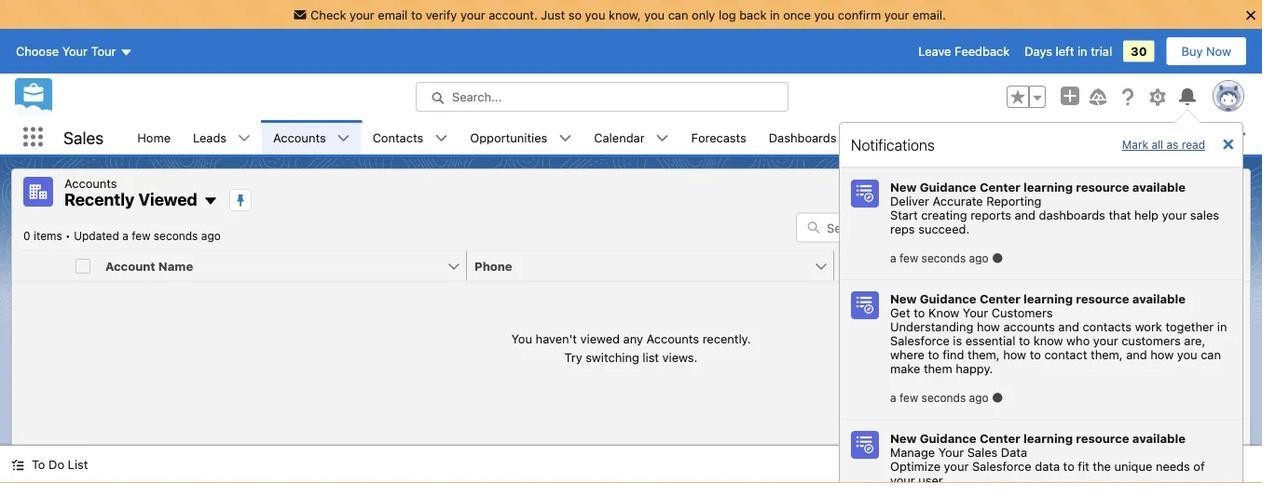 Task type: describe. For each thing, give the bounding box(es) containing it.
ago for start
[[969, 252, 989, 265]]

your right verify
[[461, 7, 485, 21]]

account owner alias button
[[834, 251, 1181, 281]]

you right know,
[[645, 7, 665, 21]]

2 horizontal spatial how
[[1151, 348, 1174, 362]]

days left in trial
[[1025, 44, 1112, 58]]

left
[[1056, 44, 1074, 58]]

a for new guidance center learning resource available get to know your customers understanding how accounts and contacts work together in salesforce is essential to know who your customers are, where to find them, how to contact them, and how you can make them happy.
[[890, 392, 897, 405]]

0 horizontal spatial can
[[668, 7, 689, 21]]

only
[[692, 7, 716, 21]]

owner
[[895, 259, 935, 273]]

0 horizontal spatial how
[[977, 320, 1000, 334]]

start
[[890, 208, 918, 222]]

items
[[34, 230, 62, 243]]

account name element
[[98, 251, 478, 282]]

read
[[1182, 138, 1206, 152]]

available for together
[[1133, 292, 1186, 306]]

customers
[[992, 306, 1053, 320]]

to right email
[[411, 7, 422, 21]]

salesforce inside new guidance center learning resource available manage your sales data optimize your salesforce data to fit the unique needs of your user.
[[972, 460, 1032, 474]]

list containing home
[[126, 120, 1262, 155]]

1 vertical spatial accounts
[[64, 176, 117, 190]]

account name
[[105, 259, 193, 273]]

reports
[[971, 208, 1012, 222]]

status containing you haven't viewed any accounts recently.
[[511, 330, 751, 367]]

import button
[[1170, 178, 1237, 206]]

mark all as read
[[1122, 138, 1206, 152]]

few inside recently viewed|accounts|list view element
[[132, 230, 151, 243]]

account owner alias element
[[834, 251, 1213, 282]]

center for know
[[980, 292, 1021, 306]]

accounts
[[1004, 320, 1055, 334]]

data
[[1001, 446, 1028, 460]]

action image
[[1202, 251, 1250, 281]]

forecasts
[[691, 131, 747, 145]]

tour
[[91, 44, 116, 58]]

as
[[1167, 138, 1179, 152]]

user.
[[919, 474, 946, 484]]

work
[[1135, 320, 1163, 334]]

new guidance center learning resource available get to know your customers understanding how accounts and contacts work together in salesforce is essential to know who your customers are, where to find them, how to contact them, and how you can make them happy.
[[890, 292, 1227, 376]]

the
[[1093, 460, 1111, 474]]

opportunities
[[470, 131, 548, 145]]

in inside new guidance center learning resource available get to know your customers understanding how accounts and contacts work together in salesforce is essential to know who your customers are, where to find them, how to contact them, and how you can make them happy.
[[1218, 320, 1227, 334]]

reports
[[883, 131, 928, 145]]

recently viewed
[[64, 190, 197, 210]]

30
[[1131, 44, 1147, 58]]

● for how
[[992, 391, 1003, 405]]

to left find
[[928, 348, 940, 362]]

that
[[1109, 208, 1131, 222]]

item number image
[[12, 251, 68, 281]]

notifications
[[851, 136, 935, 154]]

just
[[541, 7, 565, 21]]

choose your tour
[[16, 44, 116, 58]]

reports list item
[[872, 120, 963, 155]]

phone
[[475, 259, 512, 273]]

calendar link
[[583, 120, 656, 155]]

make
[[890, 362, 921, 376]]

where
[[890, 348, 925, 362]]

opportunities list item
[[459, 120, 583, 155]]

accounts inside 'list item'
[[273, 131, 326, 145]]

•
[[65, 230, 71, 243]]

manage
[[890, 446, 935, 460]]

learning inside new guidance center learning resource available manage your sales data optimize your salesforce data to fit the unique needs of your user.
[[1024, 432, 1073, 446]]

center for sales
[[980, 432, 1021, 446]]

display as table image
[[1069, 213, 1110, 243]]

switching
[[586, 350, 639, 364]]

views.
[[663, 350, 698, 364]]

search... button
[[416, 82, 789, 112]]

new for new guidance center learning resource available deliver accurate reporting start creating reports and dashboards that help your sales reps succeed.
[[890, 180, 917, 194]]

leads list item
[[182, 120, 262, 155]]

accounts list item
[[262, 120, 361, 155]]

your left email.
[[885, 7, 910, 21]]

contact
[[1045, 348, 1088, 362]]

mark all as read link
[[1115, 131, 1213, 159]]

dashboards link
[[758, 120, 848, 155]]

log
[[719, 7, 736, 21]]

succeed.
[[919, 222, 970, 236]]

resource for and
[[1076, 292, 1130, 306]]

now
[[1207, 44, 1232, 58]]

unique
[[1115, 460, 1153, 474]]

so
[[568, 7, 582, 21]]

calendar list item
[[583, 120, 680, 155]]

your down manage
[[890, 474, 915, 484]]

resource for to
[[1076, 432, 1130, 446]]

reports link
[[872, 120, 939, 155]]

list view controls image
[[1024, 213, 1065, 243]]

once
[[783, 7, 811, 21]]

happy.
[[956, 362, 993, 376]]

find
[[943, 348, 965, 362]]

account.
[[489, 7, 538, 21]]

search...
[[452, 90, 502, 104]]

choose your tour button
[[15, 36, 134, 66]]

new for new guidance center learning resource available get to know your customers understanding how accounts and contacts work together in salesforce is essential to know who your customers are, where to find them, how to contact them, and how you can make them happy.
[[890, 292, 917, 306]]

try
[[565, 350, 583, 364]]

accounts inside you haven't viewed any accounts recently. try switching list views.
[[647, 332, 699, 346]]

account for account owner alias
[[842, 259, 892, 273]]

haven't
[[536, 332, 577, 346]]

list
[[68, 458, 88, 472]]

new for new guidance center learning resource available manage your sales data optimize your salesforce data to fit the unique needs of your user.
[[890, 432, 917, 446]]

back
[[740, 7, 767, 21]]

seconds for start
[[922, 252, 966, 265]]

guidance for your
[[920, 432, 977, 446]]

new guidance center learning resource available deliver accurate reporting start creating reports and dashboards that help your sales reps succeed.
[[890, 180, 1220, 236]]

confirm
[[838, 7, 881, 21]]

× button
[[1214, 131, 1243, 159]]

guidance for accurate
[[920, 180, 977, 194]]

reps
[[890, 222, 915, 236]]

salesforce inside new guidance center learning resource available get to know your customers understanding how accounts and contacts work together in salesforce is essential to know who your customers are, where to find them, how to contact them, and how you can make them happy.
[[890, 334, 950, 348]]

list
[[643, 350, 659, 364]]

email.
[[913, 7, 946, 21]]

mark
[[1122, 138, 1149, 152]]

verify
[[426, 7, 457, 21]]

your inside new guidance center learning resource available get to know your customers understanding how accounts and contacts work together in salesforce is essential to know who your customers are, where to find them, how to contact them, and how you can make them happy.
[[1094, 334, 1119, 348]]

contacts list item
[[361, 120, 459, 155]]

to right get
[[914, 306, 925, 320]]

fit
[[1078, 460, 1090, 474]]

know,
[[609, 7, 641, 21]]

is
[[953, 334, 962, 348]]

you right so
[[585, 7, 606, 21]]

2 them, from the left
[[1091, 348, 1123, 362]]



Task type: vqa. For each thing, say whether or not it's contained in the screenshot.
"work"
yes



Task type: locate. For each thing, give the bounding box(es) containing it.
0 vertical spatial in
[[770, 7, 780, 21]]

1 horizontal spatial how
[[1003, 348, 1027, 362]]

2 vertical spatial your
[[939, 446, 964, 460]]

text default image left contacts
[[337, 132, 350, 145]]

0 vertical spatial ●
[[992, 251, 1003, 265]]

new guidance center learning resource available manage your sales data optimize your salesforce data to fit the unique needs of your user.
[[890, 432, 1205, 484]]

0 vertical spatial seconds
[[154, 230, 198, 243]]

available for unique
[[1133, 432, 1186, 446]]

phone element
[[467, 251, 846, 282]]

0 vertical spatial text default image
[[337, 132, 350, 145]]

text default image inside accounts 'list item'
[[337, 132, 350, 145]]

can left only
[[668, 7, 689, 21]]

days
[[1025, 44, 1053, 58]]

0 horizontal spatial accounts
[[64, 176, 117, 190]]

viewed
[[138, 190, 197, 210]]

guidance up optimize
[[920, 432, 977, 446]]

action element
[[1202, 251, 1250, 282]]

0 vertical spatial your
[[62, 44, 88, 58]]

1 horizontal spatial and
[[1059, 320, 1080, 334]]

2 vertical spatial accounts
[[647, 332, 699, 346]]

you haven't viewed any accounts recently. try switching list views.
[[511, 332, 751, 364]]

and up contact
[[1059, 320, 1080, 334]]

text default image right viewed
[[203, 194, 218, 209]]

3 resource from the top
[[1076, 432, 1130, 446]]

cell
[[68, 251, 98, 282]]

to left fit
[[1064, 460, 1075, 474]]

guidance inside new guidance center learning resource available manage your sales data optimize your salesforce data to fit the unique needs of your user.
[[920, 432, 977, 446]]

available inside new guidance center learning resource available get to know your customers understanding how accounts and contacts work together in salesforce is essential to know who your customers are, where to find them, how to contact them, and how you can make them happy.
[[1133, 292, 1186, 306]]

ago
[[201, 230, 221, 243], [969, 252, 989, 265], [969, 392, 989, 405]]

● down reports on the top
[[992, 251, 1003, 265]]

resource for that
[[1076, 180, 1130, 194]]

a few seconds ago ● down the succeed.
[[890, 251, 1003, 265]]

1 horizontal spatial in
[[1078, 44, 1088, 58]]

recently
[[64, 190, 135, 210]]

text default image
[[337, 132, 350, 145], [203, 194, 218, 209], [11, 459, 24, 472]]

your
[[350, 7, 375, 21], [461, 7, 485, 21], [885, 7, 910, 21], [1162, 208, 1187, 222], [1094, 334, 1119, 348], [944, 460, 969, 474], [890, 474, 915, 484]]

1 center from the top
[[980, 180, 1021, 194]]

account inside "element"
[[105, 259, 155, 273]]

2 vertical spatial guidance
[[920, 432, 977, 446]]

seconds up name
[[154, 230, 198, 243]]

ago down happy.
[[969, 392, 989, 405]]

available up work
[[1133, 292, 1186, 306]]

available inside new guidance center learning resource available deliver accurate reporting start creating reports and dashboards that help your sales reps succeed.
[[1133, 180, 1186, 194]]

ago right alias at the right bottom of page
[[969, 252, 989, 265]]

them
[[924, 362, 953, 376]]

feedback
[[955, 44, 1010, 58]]

2 vertical spatial resource
[[1076, 432, 1130, 446]]

salesforce left data
[[972, 460, 1032, 474]]

buy now
[[1182, 44, 1232, 58]]

needs
[[1156, 460, 1190, 474]]

a right updated
[[122, 230, 129, 243]]

buy
[[1182, 44, 1203, 58]]

2 a few seconds ago ● from the top
[[890, 391, 1003, 405]]

learning for get to know your customers
[[1024, 292, 1073, 306]]

dashboards list item
[[758, 120, 872, 155]]

0 horizontal spatial sales
[[63, 128, 104, 148]]

text default image inside to do list button
[[11, 459, 24, 472]]

a few seconds ago ● down them
[[890, 391, 1003, 405]]

deliver
[[890, 194, 930, 208]]

a down 'make'
[[890, 392, 897, 405]]

1 vertical spatial seconds
[[922, 252, 966, 265]]

any
[[623, 332, 643, 346]]

your right know
[[963, 306, 989, 320]]

0 vertical spatial few
[[132, 230, 151, 243]]

understanding
[[890, 320, 974, 334]]

2 vertical spatial center
[[980, 432, 1021, 446]]

1 them, from the left
[[968, 348, 1000, 362]]

0 horizontal spatial salesforce
[[890, 334, 950, 348]]

1 vertical spatial and
[[1059, 320, 1080, 334]]

center down account owner alias button at the bottom right of the page
[[980, 292, 1021, 306]]

2 guidance from the top
[[920, 292, 977, 306]]

None search field
[[796, 213, 1020, 243]]

2 resource from the top
[[1076, 292, 1130, 306]]

few down 'make'
[[900, 392, 919, 405]]

● for and
[[992, 251, 1003, 265]]

can inside new guidance center learning resource available get to know your customers understanding how accounts and contacts work together in salesforce is essential to know who your customers are, where to find them, how to contact them, and how you can make them happy.
[[1201, 348, 1221, 362]]

ago for your
[[969, 392, 989, 405]]

guidance inside new guidance center learning resource available deliver accurate reporting start creating reports and dashboards that help your sales reps succeed.
[[920, 180, 977, 194]]

1 vertical spatial few
[[900, 252, 919, 265]]

status
[[511, 330, 751, 367]]

new up optimize
[[890, 432, 917, 446]]

3 learning from the top
[[1024, 432, 1073, 446]]

and right reports on the top
[[1015, 208, 1036, 222]]

phone button
[[467, 251, 814, 281]]

1 vertical spatial sales
[[968, 446, 998, 460]]

center up reports on the top
[[980, 180, 1021, 194]]

0 horizontal spatial in
[[770, 7, 780, 21]]

of
[[1194, 460, 1205, 474]]

help
[[1135, 208, 1159, 222]]

1 guidance from the top
[[920, 180, 977, 194]]

new inside new guidance center learning resource available get to know your customers understanding how accounts and contacts work together in salesforce is essential to know who your customers are, where to find them, how to contact them, and how you can make them happy.
[[890, 292, 917, 306]]

seconds for your
[[922, 392, 966, 405]]

0 horizontal spatial and
[[1015, 208, 1036, 222]]

account owner alias
[[842, 259, 967, 273]]

1 horizontal spatial salesforce
[[972, 460, 1032, 474]]

check your email to verify your account. just so you know, you can only log back in once you confirm your email.
[[311, 7, 946, 21]]

cell inside recently viewed|accounts|list view element
[[68, 251, 98, 282]]

resource inside new guidance center learning resource available manage your sales data optimize your salesforce data to fit the unique needs of your user.
[[1076, 432, 1130, 446]]

and inside new guidance center learning resource available deliver accurate reporting start creating reports and dashboards that help your sales reps succeed.
[[1015, 208, 1036, 222]]

center down happy.
[[980, 432, 1021, 446]]

your inside new guidance center learning resource available manage your sales data optimize your salesforce data to fit the unique needs of your user.
[[939, 446, 964, 460]]

how right the is at the bottom right of the page
[[977, 320, 1000, 334]]

you
[[511, 332, 532, 346]]

new up help
[[1129, 185, 1154, 199]]

a down "reps"
[[890, 252, 897, 265]]

0 vertical spatial guidance
[[920, 180, 977, 194]]

guidance up creating
[[920, 180, 977, 194]]

1 horizontal spatial text default image
[[203, 194, 218, 209]]

alias
[[938, 259, 967, 273]]

seconds inside recently viewed|accounts|list view element
[[154, 230, 198, 243]]

0 vertical spatial ago
[[201, 230, 221, 243]]

3 available from the top
[[1133, 432, 1186, 446]]

name
[[158, 259, 193, 273]]

2 horizontal spatial and
[[1127, 348, 1148, 362]]

0 horizontal spatial them,
[[968, 348, 1000, 362]]

0 items • updated a few seconds ago
[[23, 230, 221, 243]]

new
[[890, 180, 917, 194], [1129, 185, 1154, 199], [890, 292, 917, 306], [890, 432, 917, 446]]

sales inside new guidance center learning resource available manage your sales data optimize your salesforce data to fit the unique needs of your user.
[[968, 446, 998, 460]]

learning inside new guidance center learning resource available get to know your customers understanding how accounts and contacts work together in salesforce is essential to know who your customers are, where to find them, how to contact them, and how you can make them happy.
[[1024, 292, 1073, 306]]

resource inside new guidance center learning resource available get to know your customers understanding how accounts and contacts work together in salesforce is essential to know who your customers are, where to find them, how to contact them, and how you can make them happy.
[[1076, 292, 1130, 306]]

contacts
[[373, 131, 424, 145]]

updated
[[74, 230, 119, 243]]

can down together
[[1201, 348, 1221, 362]]

a few seconds ago ● for salesforce
[[890, 391, 1003, 405]]

forecasts link
[[680, 120, 758, 155]]

recently viewed status
[[23, 230, 74, 243]]

home link
[[126, 120, 182, 155]]

available up help
[[1133, 180, 1186, 194]]

salesforce up 'make'
[[890, 334, 950, 348]]

0 vertical spatial sales
[[63, 128, 104, 148]]

2 ● from the top
[[992, 391, 1003, 405]]

resource
[[1076, 180, 1130, 194], [1076, 292, 1130, 306], [1076, 432, 1130, 446]]

available up 'needs'
[[1133, 432, 1186, 446]]

0 vertical spatial resource
[[1076, 180, 1130, 194]]

your right optimize
[[944, 460, 969, 474]]

text default image left to at bottom
[[11, 459, 24, 472]]

to inside new guidance center learning resource available manage your sales data optimize your salesforce data to fit the unique needs of your user.
[[1064, 460, 1075, 474]]

them, right the is at the bottom right of the page
[[968, 348, 1000, 362]]

2 account from the left
[[842, 259, 892, 273]]

accurate
[[933, 194, 983, 208]]

reporting
[[987, 194, 1042, 208]]

calendar
[[594, 131, 645, 145]]

2 learning from the top
[[1024, 292, 1073, 306]]

sales
[[1191, 208, 1220, 222]]

new button
[[1114, 178, 1169, 206]]

your left email
[[350, 7, 375, 21]]

2 vertical spatial seconds
[[922, 392, 966, 405]]

1 account from the left
[[105, 259, 155, 273]]

resource inside new guidance center learning resource available deliver accurate reporting start creating reports and dashboards that help your sales reps succeed.
[[1076, 180, 1130, 194]]

to down accounts
[[1030, 348, 1041, 362]]

1 vertical spatial can
[[1201, 348, 1221, 362]]

in right back
[[770, 7, 780, 21]]

2 center from the top
[[980, 292, 1021, 306]]

2 vertical spatial text default image
[[11, 459, 24, 472]]

all
[[1152, 138, 1164, 152]]

list
[[126, 120, 1262, 155]]

learning up dashboards
[[1024, 180, 1073, 194]]

data
[[1035, 460, 1060, 474]]

new down account owner alias
[[890, 292, 917, 306]]

and down work
[[1127, 348, 1148, 362]]

you right once at the top of the page
[[814, 7, 835, 21]]

account
[[105, 259, 155, 273], [842, 259, 892, 273]]

0 vertical spatial accounts
[[273, 131, 326, 145]]

know
[[929, 306, 960, 320]]

1 resource from the top
[[1076, 180, 1130, 194]]

to do list
[[32, 458, 88, 472]]

you inside new guidance center learning resource available get to know your customers understanding how accounts and contacts work together in salesforce is essential to know who your customers are, where to find them, how to contact them, and how you can make them happy.
[[1177, 348, 1198, 362]]

×
[[1222, 131, 1235, 158]]

0 vertical spatial salesforce
[[890, 334, 950, 348]]

your right who on the right bottom of page
[[1094, 334, 1119, 348]]

learning for deliver accurate reporting
[[1024, 180, 1073, 194]]

are,
[[1184, 334, 1206, 348]]

your up user.
[[939, 446, 964, 460]]

opportunities link
[[459, 120, 559, 155]]

account name button
[[98, 251, 447, 281]]

them, down contacts
[[1091, 348, 1123, 362]]

know
[[1034, 334, 1063, 348]]

viewed
[[581, 332, 620, 346]]

1 a few seconds ago ● from the top
[[890, 251, 1003, 265]]

new inside button
[[1129, 185, 1154, 199]]

accounts right text default image
[[273, 131, 326, 145]]

resource up the
[[1076, 432, 1130, 446]]

0 horizontal spatial text default image
[[11, 459, 24, 472]]

available
[[1133, 180, 1186, 194], [1133, 292, 1186, 306], [1133, 432, 1186, 446]]

in right left
[[1078, 44, 1088, 58]]

learning up data
[[1024, 432, 1073, 446]]

1 vertical spatial your
[[963, 306, 989, 320]]

guidance for to
[[920, 292, 977, 306]]

0 vertical spatial available
[[1133, 180, 1186, 194]]

center inside new guidance center learning resource available manage your sales data optimize your salesforce data to fit the unique needs of your user.
[[980, 432, 1021, 446]]

leave feedback link
[[919, 44, 1010, 58]]

1 horizontal spatial can
[[1201, 348, 1221, 362]]

together
[[1166, 320, 1214, 334]]

center inside new guidance center learning resource available get to know your customers understanding how accounts and contacts work together in salesforce is essential to know who your customers are, where to find them, how to contact them, and how you can make them happy.
[[980, 292, 1021, 306]]

1 available from the top
[[1133, 180, 1186, 194]]

1 vertical spatial available
[[1133, 292, 1186, 306]]

center inside new guidance center learning resource available deliver accurate reporting start creating reports and dashboards that help your sales reps succeed.
[[980, 180, 1021, 194]]

account left owner
[[842, 259, 892, 273]]

choose
[[16, 44, 59, 58]]

1 horizontal spatial accounts
[[273, 131, 326, 145]]

essential
[[966, 334, 1016, 348]]

2 vertical spatial ago
[[969, 392, 989, 405]]

text default image inside recently viewed|accounts|list view element
[[203, 194, 218, 209]]

few for new guidance center learning resource available deliver accurate reporting start creating reports and dashboards that help your sales reps succeed.
[[900, 252, 919, 265]]

3 guidance from the top
[[920, 432, 977, 446]]

your right help
[[1162, 208, 1187, 222]]

0 vertical spatial learning
[[1024, 180, 1073, 194]]

1 vertical spatial guidance
[[920, 292, 977, 306]]

seconds down them
[[922, 392, 966, 405]]

2 horizontal spatial accounts
[[647, 332, 699, 346]]

home
[[137, 131, 171, 145]]

0 vertical spatial and
[[1015, 208, 1036, 222]]

learning inside new guidance center learning resource available deliver accurate reporting start creating reports and dashboards that help your sales reps succeed.
[[1024, 180, 1073, 194]]

account down '0 items • updated a few seconds ago'
[[105, 259, 155, 273]]

recently.
[[703, 332, 751, 346]]

a few seconds ago ● for succeed.
[[890, 251, 1003, 265]]

Search Recently Viewed list view. search field
[[796, 213, 1020, 243]]

resource up contacts
[[1076, 292, 1130, 306]]

to
[[411, 7, 422, 21], [914, 306, 925, 320], [1019, 334, 1030, 348], [928, 348, 940, 362], [1030, 348, 1041, 362], [1064, 460, 1075, 474]]

email
[[378, 7, 408, 21]]

your inside popup button
[[62, 44, 88, 58]]

a for new guidance center learning resource available deliver accurate reporting start creating reports and dashboards that help your sales reps succeed.
[[890, 252, 897, 265]]

1 vertical spatial learning
[[1024, 292, 1073, 306]]

2 vertical spatial and
[[1127, 348, 1148, 362]]

2 vertical spatial learning
[[1024, 432, 1073, 446]]

1 vertical spatial in
[[1078, 44, 1088, 58]]

none search field inside recently viewed|accounts|list view element
[[796, 213, 1020, 243]]

1 vertical spatial resource
[[1076, 292, 1130, 306]]

0 horizontal spatial account
[[105, 259, 155, 273]]

new inside new guidance center learning resource available manage your sales data optimize your salesforce data to fit the unique needs of your user.
[[890, 432, 917, 446]]

trial
[[1091, 44, 1112, 58]]

1 vertical spatial a few seconds ago ●
[[890, 391, 1003, 405]]

3 center from the top
[[980, 432, 1021, 446]]

ago up the 'account name' button
[[201, 230, 221, 243]]

2 horizontal spatial text default image
[[337, 132, 350, 145]]

guidance up understanding
[[920, 292, 977, 306]]

check
[[311, 7, 346, 21]]

text default image
[[238, 132, 251, 145]]

who
[[1067, 334, 1090, 348]]

how down work
[[1151, 348, 1174, 362]]

item number element
[[12, 251, 68, 282]]

how down accounts
[[1003, 348, 1027, 362]]

1 horizontal spatial sales
[[968, 446, 998, 460]]

optimize
[[890, 460, 941, 474]]

dashboards
[[769, 131, 837, 145]]

your inside new guidance center learning resource available get to know your customers understanding how accounts and contacts work together in salesforce is essential to know who your customers are, where to find them, how to contact them, and how you can make them happy.
[[963, 306, 989, 320]]

guidance
[[920, 180, 977, 194], [920, 292, 977, 306], [920, 432, 977, 446]]

in right the are,
[[1218, 320, 1227, 334]]

resource up that
[[1076, 180, 1130, 194]]

group
[[1007, 86, 1046, 108]]

your inside new guidance center learning resource available deliver accurate reporting start creating reports and dashboards that help your sales reps succeed.
[[1162, 208, 1187, 222]]

to
[[32, 458, 45, 472]]

1 vertical spatial text default image
[[203, 194, 218, 209]]

0 vertical spatial a few seconds ago ●
[[890, 251, 1003, 265]]

to left know
[[1019, 334, 1030, 348]]

new inside new guidance center learning resource available deliver accurate reporting start creating reports and dashboards that help your sales reps succeed.
[[890, 180, 917, 194]]

available for sales
[[1133, 180, 1186, 194]]

ago inside recently viewed|accounts|list view element
[[201, 230, 221, 243]]

2 vertical spatial few
[[900, 392, 919, 405]]

1 vertical spatial salesforce
[[972, 460, 1032, 474]]

few up account name
[[132, 230, 151, 243]]

your left tour
[[62, 44, 88, 58]]

1 vertical spatial ●
[[992, 391, 1003, 405]]

accounts up views.
[[647, 332, 699, 346]]

leave feedback
[[919, 44, 1010, 58]]

2 vertical spatial available
[[1133, 432, 1186, 446]]

available inside new guidance center learning resource available manage your sales data optimize your salesforce data to fit the unique needs of your user.
[[1133, 432, 1186, 446]]

sales up recently
[[63, 128, 104, 148]]

1 horizontal spatial them,
[[1091, 348, 1123, 362]]

0 vertical spatial a
[[122, 230, 129, 243]]

accounts up updated
[[64, 176, 117, 190]]

1 vertical spatial a
[[890, 252, 897, 265]]

leads
[[193, 131, 227, 145]]

1 horizontal spatial account
[[842, 259, 892, 273]]

new up start
[[890, 180, 917, 194]]

2 vertical spatial in
[[1218, 320, 1227, 334]]

1 ● from the top
[[992, 251, 1003, 265]]

0 vertical spatial can
[[668, 7, 689, 21]]

few down "reps"
[[900, 252, 919, 265]]

2 vertical spatial a
[[890, 392, 897, 405]]

1 learning from the top
[[1024, 180, 1073, 194]]

account for account name
[[105, 259, 155, 273]]

customers
[[1122, 334, 1181, 348]]

1 vertical spatial center
[[980, 292, 1021, 306]]

accounts
[[273, 131, 326, 145], [64, 176, 117, 190], [647, 332, 699, 346]]

● down happy.
[[992, 391, 1003, 405]]

leave
[[919, 44, 952, 58]]

center for reporting
[[980, 180, 1021, 194]]

1 vertical spatial ago
[[969, 252, 989, 265]]

learning up accounts
[[1024, 292, 1073, 306]]

new for new
[[1129, 185, 1154, 199]]

0 vertical spatial center
[[980, 180, 1021, 194]]

2 horizontal spatial in
[[1218, 320, 1227, 334]]

few for new guidance center learning resource available get to know your customers understanding how accounts and contacts work together in salesforce is essential to know who your customers are, where to find them, how to contact them, and how you can make them happy.
[[900, 392, 919, 405]]

you down together
[[1177, 348, 1198, 362]]

accounts link
[[262, 120, 337, 155]]

recently viewed|accounts|list view element
[[11, 169, 1251, 447]]

guidance inside new guidance center learning resource available get to know your customers understanding how accounts and contacts work together in salesforce is essential to know who your customers are, where to find them, how to contact them, and how you can make them happy.
[[920, 292, 977, 306]]

contacts
[[1083, 320, 1132, 334]]

sales left data
[[968, 446, 998, 460]]

seconds down the succeed.
[[922, 252, 966, 265]]

2 available from the top
[[1133, 292, 1186, 306]]



